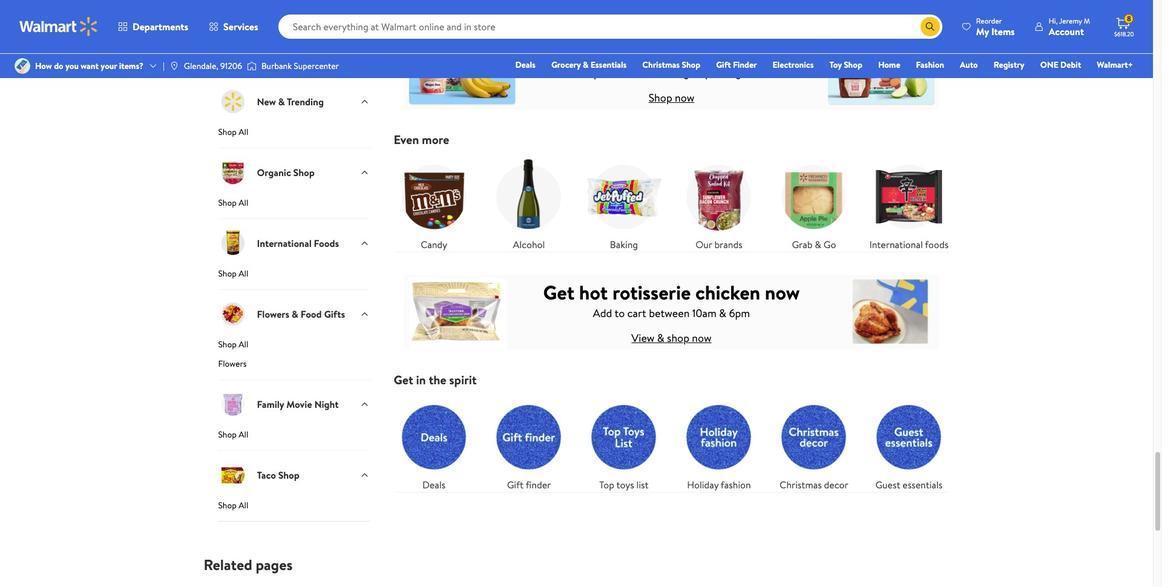 Task type: vqa. For each thing, say whether or not it's contained in the screenshot.
quick
no



Task type: describe. For each thing, give the bounding box(es) containing it.
tools link
[[218, 55, 370, 77]]

guest essentials link
[[869, 397, 950, 492]]

services
[[224, 20, 258, 33]]

burbank
[[262, 60, 292, 72]]

shop now
[[649, 90, 695, 105]]

electronics
[[773, 59, 814, 71]]

pages
[[256, 555, 293, 576]]

trending
[[287, 95, 324, 108]]

chicken
[[696, 279, 761, 306]]

$618.20
[[1115, 30, 1135, 38]]

view & shop now
[[632, 331, 712, 346]]

walmart+
[[1098, 59, 1134, 71]]

grab & go link
[[774, 157, 855, 252]]

shop all for new & trending
[[218, 126, 249, 138]]

reorder
[[977, 15, 1003, 26]]

hi, jeremy m account
[[1049, 15, 1091, 38]]

how
[[35, 60, 52, 72]]

flowers for flowers & food gifts
[[257, 308, 290, 321]]

3 list item from the left
[[767, 0, 957, 12]]

all for new & trending
[[239, 126, 249, 138]]

hot
[[580, 279, 608, 306]]

decor
[[825, 478, 849, 492]]

gift for gift finder
[[507, 478, 524, 492]]

faster
[[603, 66, 630, 81]]

& for new & trending
[[278, 95, 285, 108]]

between
[[649, 306, 690, 321]]

hi,
[[1049, 15, 1058, 26]]

auto link
[[955, 58, 984, 71]]

4 shop all from the top
[[218, 339, 249, 351]]

international for international foods
[[257, 237, 312, 250]]

now inside get hot rotisserie chicken now add to cart between 10am & 6pm
[[765, 279, 800, 306]]

flowers & food gifts button
[[218, 290, 370, 339]]

shop inside add to cart in one click shop faster with items grouped together
[[576, 66, 600, 81]]

shop inside dropdown button
[[294, 166, 315, 179]]

finder
[[733, 59, 757, 71]]

view & shop now link
[[632, 331, 712, 346]]

get in the spirit
[[394, 372, 477, 388]]

christmas for christmas shop
[[643, 59, 680, 71]]

one debit
[[1041, 59, 1082, 71]]

our
[[696, 238, 713, 251]]

0 horizontal spatial in
[[416, 372, 426, 388]]

debit
[[1061, 59, 1082, 71]]

family movie night button
[[218, 380, 370, 429]]

to inside get hot rotisserie chicken now add to cart between 10am & 6pm
[[615, 306, 625, 321]]

international foods
[[870, 238, 949, 251]]

organic shop
[[257, 166, 315, 179]]

essentials
[[903, 478, 943, 492]]

to inside add to cart in one click shop faster with items grouped together
[[613, 39, 632, 66]]

glendale, 91206
[[184, 60, 242, 72]]

in inside add to cart in one click shop faster with items grouped together
[[675, 39, 690, 66]]

food
[[301, 308, 322, 321]]

deals link for gift finder link
[[394, 397, 475, 492]]

gift finder link
[[711, 58, 763, 71]]

express skinny banner image
[[404, 34, 940, 110]]

0 vertical spatial now
[[675, 90, 695, 105]]

your
[[101, 60, 117, 72]]

list
[[637, 478, 649, 492]]

organic shop button
[[218, 148, 370, 197]]

shop now link
[[649, 90, 695, 105]]

toy shop
[[830, 59, 863, 71]]

candy
[[421, 238, 448, 251]]

& inside get hot rotisserie chicken now add to cart between 10am & 6pm
[[720, 306, 727, 321]]

related
[[204, 555, 252, 576]]

electronics link
[[768, 58, 820, 71]]

together
[[726, 66, 768, 81]]

walmart+ link
[[1092, 58, 1139, 71]]

add inside add to cart in one click shop faster with items grouped together
[[574, 39, 609, 66]]

glendale,
[[184, 60, 218, 72]]

finder
[[526, 478, 551, 492]]

fashion
[[721, 478, 751, 492]]

list for get in the spirit
[[387, 387, 957, 492]]

jeremy
[[1060, 15, 1083, 26]]

top toys list
[[600, 478, 649, 492]]

baking link
[[584, 157, 665, 252]]

& for view & shop now
[[658, 331, 665, 346]]

go
[[824, 238, 837, 251]]

fashion link
[[911, 58, 950, 71]]

international foods button
[[218, 219, 370, 268]]

candy link
[[394, 157, 475, 252]]

home
[[879, 59, 901, 71]]

add to cart in one click shop faster with items grouped together
[[574, 39, 770, 81]]

& for grocery & essentials
[[583, 59, 589, 71]]

shop
[[668, 331, 690, 346]]

shop all for organic shop
[[218, 197, 249, 209]]

shop all link for family
[[218, 429, 370, 451]]

departments button
[[108, 12, 199, 41]]

shop all link for new
[[218, 126, 370, 148]]

shop all link for international
[[218, 268, 370, 290]]

gifts
[[324, 308, 345, 321]]

fitness and exercise link
[[218, 17, 370, 33]]

grouped
[[684, 66, 723, 81]]

you
[[65, 60, 79, 72]]

grocery
[[552, 59, 581, 71]]

list for even more
[[387, 147, 957, 252]]

2 list item from the left
[[577, 0, 767, 12]]

shop all link for organic
[[218, 197, 370, 219]]

4 shop all link from the top
[[218, 339, 370, 356]]

all for organic shop
[[239, 197, 249, 209]]

auto
[[961, 59, 979, 71]]

 image for how do you want your items?
[[15, 58, 30, 74]]

Walmart Site-Wide search field
[[278, 15, 943, 39]]

essentials
[[591, 59, 627, 71]]

shop all link for taco
[[218, 500, 370, 522]]

foods
[[314, 237, 339, 250]]

with
[[633, 66, 653, 81]]

our brands
[[696, 238, 743, 251]]

8
[[1128, 13, 1132, 24]]



Task type: locate. For each thing, give the bounding box(es) containing it.
6 shop all from the top
[[218, 500, 249, 512]]

get left hot
[[544, 279, 575, 306]]

1 horizontal spatial  image
[[169, 61, 179, 71]]

registry
[[994, 59, 1025, 71]]

flowers for flowers link
[[218, 358, 247, 370]]

fitness
[[218, 17, 244, 29]]

 image
[[15, 58, 30, 74], [169, 61, 179, 71]]

spirit
[[450, 372, 477, 388]]

top
[[600, 478, 615, 492]]

movie
[[287, 398, 312, 411]]

grab & go
[[792, 238, 837, 251]]

1 vertical spatial in
[[416, 372, 426, 388]]

1 vertical spatial flowers
[[218, 358, 247, 370]]

0 horizontal spatial gift
[[507, 478, 524, 492]]

new & trending
[[257, 95, 324, 108]]

1 shop all link from the top
[[218, 126, 370, 148]]

gift finder
[[507, 478, 551, 492]]

0 vertical spatial to
[[613, 39, 632, 66]]

now right 6pm
[[765, 279, 800, 306]]

1 vertical spatial gift
[[507, 478, 524, 492]]

christmas
[[643, 59, 680, 71], [780, 478, 822, 492]]

get for in
[[394, 372, 414, 388]]

1 horizontal spatial gift
[[717, 59, 731, 71]]

1 horizontal spatial flowers
[[257, 308, 290, 321]]

shop all for family movie night
[[218, 429, 249, 441]]

international
[[257, 237, 312, 250], [870, 238, 924, 251]]

items
[[655, 66, 681, 81]]

shop all for international foods
[[218, 268, 249, 280]]

want
[[81, 60, 99, 72]]

registry link
[[989, 58, 1031, 71]]

3 shop all link from the top
[[218, 268, 370, 290]]

one debit link
[[1036, 58, 1087, 71]]

holiday fashion link
[[679, 397, 760, 492]]

list
[[387, 0, 957, 12], [387, 147, 957, 252], [387, 387, 957, 492]]

pets link
[[218, 36, 370, 53]]

0 vertical spatial list
[[387, 0, 957, 12]]

& for grab & go
[[815, 238, 822, 251]]

1 horizontal spatial deals link
[[510, 58, 541, 71]]

even
[[394, 131, 419, 148]]

0 horizontal spatial flowers
[[218, 358, 247, 370]]

deals link for grocery & essentials link
[[510, 58, 541, 71]]

shop all link down family movie night
[[218, 429, 370, 451]]

exercise
[[261, 17, 291, 29]]

1 vertical spatial now
[[765, 279, 800, 306]]

0 vertical spatial cart
[[636, 39, 670, 66]]

0 horizontal spatial christmas
[[643, 59, 680, 71]]

list containing candy
[[387, 147, 957, 252]]

add left rotisserie
[[593, 306, 613, 321]]

3 shop all from the top
[[218, 268, 249, 280]]

 image
[[247, 60, 257, 72]]

1 vertical spatial deals link
[[394, 397, 475, 492]]

list containing deals
[[387, 387, 957, 492]]

to
[[613, 39, 632, 66], [615, 306, 625, 321]]

2 list from the top
[[387, 147, 957, 252]]

all for taco shop
[[239, 500, 249, 512]]

items
[[992, 25, 1016, 38]]

list item
[[387, 0, 577, 12], [577, 0, 767, 12], [767, 0, 957, 12]]

grab
[[792, 238, 813, 251]]

one
[[1041, 59, 1059, 71]]

0 vertical spatial gift
[[717, 59, 731, 71]]

0 horizontal spatial deals link
[[394, 397, 475, 492]]

walmart image
[[19, 17, 98, 36]]

0 vertical spatial deals link
[[510, 58, 541, 71]]

all
[[239, 126, 249, 138], [239, 197, 249, 209], [239, 268, 249, 280], [239, 339, 249, 351], [239, 429, 249, 441], [239, 500, 249, 512]]

shop all
[[218, 126, 249, 138], [218, 197, 249, 209], [218, 268, 249, 280], [218, 339, 249, 351], [218, 429, 249, 441], [218, 500, 249, 512]]

1 horizontal spatial deals
[[516, 59, 536, 71]]

to right hot
[[615, 306, 625, 321]]

1 vertical spatial christmas
[[780, 478, 822, 492]]

1 vertical spatial cart
[[628, 306, 647, 321]]

5 shop all link from the top
[[218, 429, 370, 451]]

holiday fashion
[[688, 478, 751, 492]]

and
[[246, 17, 259, 29]]

gift finder link
[[489, 397, 570, 492]]

family movie night
[[257, 398, 339, 411]]

& right grocery
[[583, 59, 589, 71]]

account
[[1049, 25, 1085, 38]]

cart inside add to cart in one click shop faster with items grouped together
[[636, 39, 670, 66]]

family
[[257, 398, 284, 411]]

shop all link down taco shop
[[218, 500, 370, 522]]

get for hot
[[544, 279, 575, 306]]

christmas for christmas decor
[[780, 478, 822, 492]]

christmas shop link
[[637, 58, 706, 71]]

91206
[[220, 60, 242, 72]]

add inside get hot rotisserie chicken now add to cart between 10am & 6pm
[[593, 306, 613, 321]]

0 vertical spatial in
[[675, 39, 690, 66]]

flowers
[[257, 308, 290, 321], [218, 358, 247, 370]]

1 list from the top
[[387, 0, 957, 12]]

international foods
[[257, 237, 339, 250]]

gift finder
[[717, 59, 757, 71]]

0 horizontal spatial international
[[257, 237, 312, 250]]

international for international foods
[[870, 238, 924, 251]]

1 vertical spatial list
[[387, 147, 957, 252]]

gift for gift finder
[[717, 59, 731, 71]]

 image right |
[[169, 61, 179, 71]]

0 vertical spatial deals
[[516, 59, 536, 71]]

now
[[675, 90, 695, 105], [765, 279, 800, 306], [692, 331, 712, 346]]

to down the search search box
[[613, 39, 632, 66]]

home link
[[873, 58, 906, 71]]

& right the "new"
[[278, 95, 285, 108]]

get left the
[[394, 372, 414, 388]]

items?
[[119, 60, 144, 72]]

1 list item from the left
[[387, 0, 577, 12]]

taco shop
[[257, 469, 300, 482]]

0 vertical spatial flowers
[[257, 308, 290, 321]]

1 horizontal spatial international
[[870, 238, 924, 251]]

now right 'shop'
[[692, 331, 712, 346]]

6pm
[[729, 306, 751, 321]]

2 shop all link from the top
[[218, 197, 370, 219]]

do
[[54, 60, 63, 72]]

all for family movie night
[[239, 429, 249, 441]]

1 horizontal spatial christmas
[[780, 478, 822, 492]]

shop all link down new & trending
[[218, 126, 370, 148]]

in
[[675, 39, 690, 66], [416, 372, 426, 388]]

christmas shop
[[643, 59, 701, 71]]

0 horizontal spatial  image
[[15, 58, 30, 74]]

burbank supercenter
[[262, 60, 339, 72]]

& left go
[[815, 238, 822, 251]]

& left 6pm
[[720, 306, 727, 321]]

2 vertical spatial list
[[387, 387, 957, 492]]

get inside get hot rotisserie chicken now add to cart between 10am & 6pm
[[544, 279, 575, 306]]

3 list from the top
[[387, 387, 957, 492]]

flowers inside dropdown button
[[257, 308, 290, 321]]

1 all from the top
[[239, 126, 249, 138]]

taco shop button
[[218, 451, 370, 500]]

my
[[977, 25, 990, 38]]

departments
[[133, 20, 188, 33]]

all for international foods
[[239, 268, 249, 280]]

supercenter
[[294, 60, 339, 72]]

shop all link up flowers link
[[218, 339, 370, 356]]

|
[[163, 60, 165, 72]]

more
[[422, 131, 450, 148]]

toy
[[830, 59, 842, 71]]

2 shop all from the top
[[218, 197, 249, 209]]

shop
[[682, 59, 701, 71], [844, 59, 863, 71], [576, 66, 600, 81], [649, 90, 673, 105], [218, 126, 237, 138], [294, 166, 315, 179], [218, 197, 237, 209], [218, 268, 237, 280], [218, 339, 237, 351], [218, 429, 237, 441], [278, 469, 300, 482], [218, 500, 237, 512]]

0 vertical spatial get
[[544, 279, 575, 306]]

 image left the how
[[15, 58, 30, 74]]

5 all from the top
[[239, 429, 249, 441]]

6 all from the top
[[239, 500, 249, 512]]

international inside dropdown button
[[257, 237, 312, 250]]

top toys list link
[[584, 397, 665, 492]]

get hot rotisserie chicken with pickup and delivery. add this juicy, ready-to-eat option to your cart between 10am & 6pm image
[[404, 275, 940, 350]]

view
[[632, 331, 655, 346]]

2 all from the top
[[239, 197, 249, 209]]

0 horizontal spatial get
[[394, 372, 414, 388]]

guest essentials
[[876, 478, 943, 492]]

even more
[[394, 131, 450, 148]]

fashion
[[917, 59, 945, 71]]

6 shop all link from the top
[[218, 500, 370, 522]]

Search search field
[[278, 15, 943, 39]]

christmas decor link
[[774, 397, 855, 492]]

guest
[[876, 478, 901, 492]]

get hot rotisserie chicken now add to cart between 10am & 6pm
[[544, 279, 800, 321]]

now down 'items'
[[675, 90, 695, 105]]

toys
[[617, 478, 635, 492]]

10am
[[693, 306, 717, 321]]

1 vertical spatial deals
[[423, 478, 446, 492]]

2 vertical spatial now
[[692, 331, 712, 346]]

baking
[[610, 238, 638, 251]]

grocery & essentials link
[[546, 58, 633, 71]]

 image for glendale, 91206
[[169, 61, 179, 71]]

5 shop all from the top
[[218, 429, 249, 441]]

get
[[544, 279, 575, 306], [394, 372, 414, 388]]

1 vertical spatial to
[[615, 306, 625, 321]]

0 vertical spatial christmas
[[643, 59, 680, 71]]

add down walmart site-wide search field
[[574, 39, 609, 66]]

1 horizontal spatial get
[[544, 279, 575, 306]]

1 vertical spatial add
[[593, 306, 613, 321]]

1 shop all from the top
[[218, 126, 249, 138]]

shop all for taco shop
[[218, 500, 249, 512]]

international foods link
[[869, 157, 950, 252]]

4 all from the top
[[239, 339, 249, 351]]

new & trending button
[[218, 77, 370, 126]]

search icon image
[[926, 22, 936, 31]]

click
[[731, 39, 770, 66]]

& left 'shop'
[[658, 331, 665, 346]]

0 vertical spatial add
[[574, 39, 609, 66]]

night
[[315, 398, 339, 411]]

shop all link up international foods
[[218, 197, 370, 219]]

brands
[[715, 238, 743, 251]]

shop all link down international foods
[[218, 268, 370, 290]]

gift
[[717, 59, 731, 71], [507, 478, 524, 492]]

3 all from the top
[[239, 268, 249, 280]]

& for flowers & food gifts
[[292, 308, 299, 321]]

1 horizontal spatial in
[[675, 39, 690, 66]]

1 vertical spatial get
[[394, 372, 414, 388]]

& left food
[[292, 308, 299, 321]]

cart inside get hot rotisserie chicken now add to cart between 10am & 6pm
[[628, 306, 647, 321]]

0 horizontal spatial deals
[[423, 478, 446, 492]]

shop inside 'dropdown button'
[[278, 469, 300, 482]]



